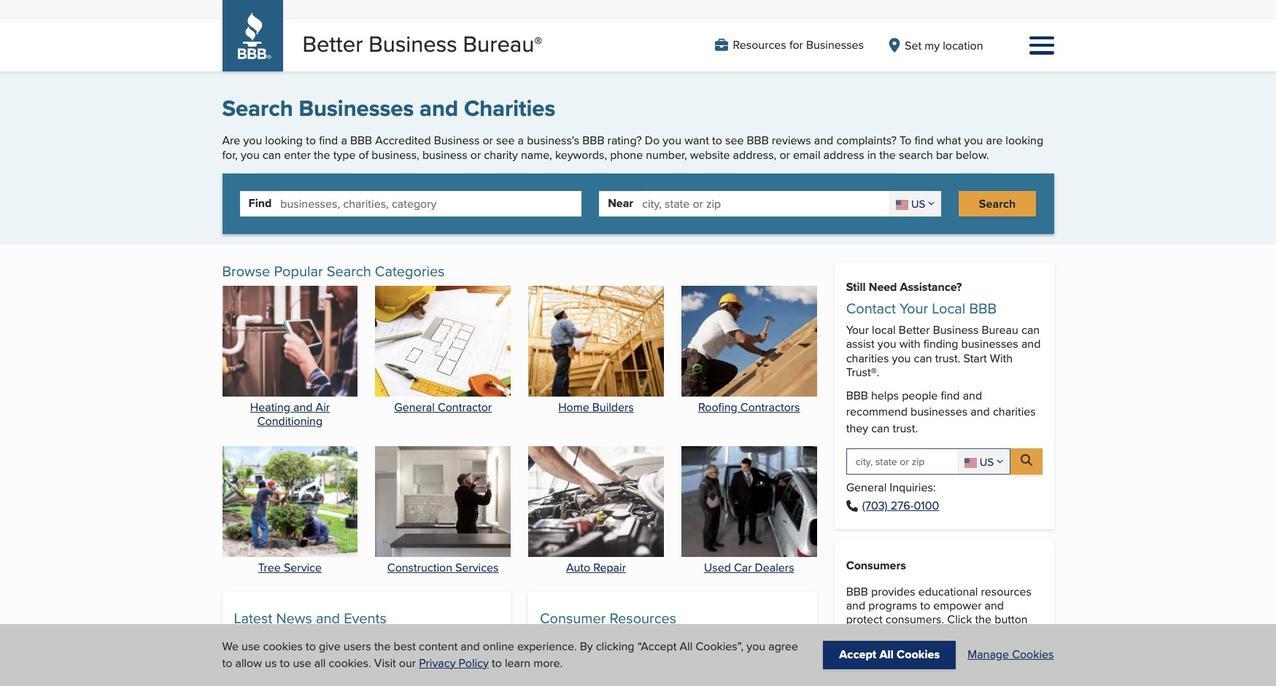 Task type: describe. For each thing, give the bounding box(es) containing it.
roofing contractors
[[698, 399, 800, 416]]

empower inside bbb provides educational resources and programs to empower and protect consumers. click the button below to explore bbb resources.
[[933, 598, 982, 614]]

resources inside consumer resources bbb provides educational resources and programs to empower and protect consumers.
[[675, 632, 726, 649]]

find inside "still need assistance? contact your local bbb your local better business bureau can assist you with finding businesses and charities you can trust. start with trust®. bbb helps people find and recommend businesses and charities they can trust."
[[941, 387, 960, 404]]

you right are
[[243, 132, 262, 149]]

business inside are you looking to find a bbb accredited business or see a business's bbb rating? do you want to see bbb reviews and complaints? to find what you are looking for, you can enter the type of business, business or charity name, keywords, phone number, website address, or email address in the search bar below.
[[434, 132, 480, 149]]

0 horizontal spatial trust.
[[893, 420, 918, 437]]

bbb right explore
[[935, 626, 957, 642]]

out
[[270, 632, 286, 649]]

bureau inside "still need assistance? contact your local bbb your local better business bureau can assist you with finding businesses and charities you can trust. start with trust®. bbb helps people find and recommend businesses and charities they can trust."
[[982, 322, 1019, 339]]

cookies inside button
[[897, 647, 940, 664]]

privacy
[[419, 655, 456, 672]]

general for general inquiries:
[[846, 480, 887, 496]]

all inside the we use cookies to give users the best content and online experience. by clicking "accept all cookies", you agree to allow us to use all cookies. visit our
[[680, 639, 693, 655]]

all
[[314, 655, 326, 672]]

the right in
[[880, 146, 896, 163]]

we
[[222, 639, 239, 655]]

trust®.
[[846, 364, 880, 381]]

tree
[[258, 560, 281, 577]]

contact
[[846, 298, 896, 319]]

heating and air conditioning link
[[222, 286, 358, 430]]

bbb inside "latest news and events check out the latest news articles and scam alerts, and see local bbb events near you."
[[305, 646, 327, 663]]

search for search
[[979, 195, 1016, 212]]

give
[[319, 639, 341, 655]]

with
[[990, 350, 1013, 367]]

0 vertical spatial business
[[369, 28, 457, 60]]

for
[[790, 37, 803, 53]]

they
[[846, 420, 868, 437]]

0 horizontal spatial us field
[[890, 191, 941, 217]]

manage
[[968, 647, 1009, 664]]

you right do
[[663, 132, 682, 149]]

manage cookies button
[[968, 647, 1054, 664]]

all inside 'accept all cookies' button
[[880, 647, 894, 664]]

browse popular search categories
[[222, 260, 445, 282]]

to up explore
[[920, 598, 930, 614]]

search businesses and charities
[[222, 92, 556, 125]]

bbb left reviews
[[747, 132, 769, 149]]

2 horizontal spatial or
[[780, 146, 790, 163]]

1 vertical spatial charities
[[993, 404, 1036, 421]]

0010-672 (307) link
[[862, 498, 939, 515]]

business,
[[372, 146, 419, 163]]

heating
[[250, 399, 290, 416]]

roofing
[[698, 399, 738, 416]]

0 vertical spatial businesses
[[962, 336, 1019, 353]]

1 horizontal spatial search
[[327, 260, 371, 282]]

construction services
[[387, 560, 499, 577]]

number,
[[646, 146, 687, 163]]

0 horizontal spatial charities
[[846, 350, 889, 367]]

programs inside consumer resources bbb provides educational resources and programs to empower and protect consumers.
[[751, 632, 800, 649]]

to left type
[[306, 132, 316, 149]]

0010-672 (307)
[[862, 498, 939, 515]]

still need assistance? contact your local bbb your local better business bureau can assist you with finding businesses and charities you can trust. start with trust®. bbb helps people find and recommend businesses and charities they can trust.
[[846, 279, 1041, 437]]

contractors
[[741, 399, 800, 416]]

local
[[932, 298, 966, 319]]

bar
[[936, 146, 953, 163]]

0 horizontal spatial use
[[242, 639, 260, 655]]

contractor
[[438, 399, 492, 416]]

of
[[359, 146, 369, 163]]

educational inside bbb provides educational resources and programs to empower and protect consumers. click the button below to explore bbb resources.
[[919, 584, 978, 600]]

to
[[900, 132, 912, 149]]

home builders link
[[528, 286, 664, 416]]

browse
[[222, 260, 270, 282]]

cookies
[[263, 639, 303, 655]]

1 a from the left
[[341, 132, 347, 149]]

accredited
[[375, 132, 431, 149]]

empower inside consumer resources bbb provides educational resources and programs to empower and protect consumers.
[[553, 646, 602, 663]]

latest news and events check out the latest news articles and scam alerts, and see local bbb events near you.
[[234, 608, 492, 663]]

popular
[[274, 260, 323, 282]]

latest
[[309, 632, 336, 649]]

cookies inside button
[[1012, 647, 1054, 664]]

latest
[[234, 608, 272, 629]]

1 vertical spatial us field
[[958, 450, 1010, 475]]

the inside the we use cookies to give users the best content and online experience. by clicking "accept all cookies", you agree to allow us to use all cookies. visit our
[[374, 639, 391, 655]]

to left the learn
[[492, 655, 502, 672]]

0 vertical spatial better
[[302, 28, 363, 60]]

bbb down trust®.
[[846, 387, 868, 404]]

you left are
[[964, 132, 983, 149]]

general inquiries:
[[846, 480, 936, 496]]

1 horizontal spatial resources
[[733, 37, 787, 53]]

1 horizontal spatial use
[[293, 655, 311, 672]]

finding
[[924, 336, 959, 353]]

resources for consumer resources
[[920, 657, 976, 674]]

Find search field
[[280, 191, 582, 217]]

and inside 'heating and air conditioning'
[[293, 399, 313, 416]]

articles
[[369, 632, 406, 649]]

you right for,
[[241, 146, 260, 163]]

the inside "latest news and events check out the latest news articles and scam alerts, and see local bbb events near you."
[[289, 632, 306, 649]]

the left type
[[314, 146, 330, 163]]

accept all cookies
[[839, 647, 940, 664]]

do
[[645, 132, 660, 149]]

categories
[[375, 260, 445, 282]]

1 horizontal spatial businesses
[[806, 37, 864, 53]]

address,
[[733, 146, 777, 163]]

are you looking to find a bbb accredited business or see a business's bbb rating? do you want to see bbb reviews and complaints? to find what you are looking for, you can enter the type of business, business or charity name, keywords, phone number, website address, or email address in the search bar below.
[[222, 132, 1044, 163]]

news
[[276, 608, 312, 629]]

my
[[925, 37, 940, 54]]

consumers
[[846, 558, 906, 575]]

repair
[[593, 560, 626, 577]]

rating?
[[608, 132, 642, 149]]

heating and air conditioning
[[250, 399, 330, 430]]

find
[[248, 195, 272, 212]]

by
[[580, 639, 593, 655]]

content
[[419, 639, 458, 655]]

1 horizontal spatial find
[[915, 132, 934, 149]]

you.
[[393, 646, 414, 663]]

provides inside consumer resources bbb provides educational resources and programs to empower and protect consumers.
[[565, 632, 609, 649]]

set
[[905, 37, 922, 54]]

start
[[964, 350, 987, 367]]

policy
[[459, 655, 489, 672]]

programs inside bbb provides educational resources and programs to empower and protect consumers. click the button below to explore bbb resources.
[[869, 598, 917, 614]]

recommend
[[846, 404, 908, 421]]

us for bottom us field
[[980, 454, 994, 470]]

helps
[[871, 387, 899, 404]]

educational inside consumer resources bbb provides educational resources and programs to empower and protect consumers.
[[612, 632, 672, 649]]

news
[[339, 632, 366, 649]]

what
[[937, 132, 961, 149]]

auto repair link
[[528, 446, 664, 577]]

inquiries:
[[890, 480, 936, 496]]

1 horizontal spatial or
[[483, 132, 493, 149]]

to left allow
[[222, 655, 232, 672]]

resources.
[[960, 626, 1013, 642]]

events
[[344, 608, 387, 629]]

used car dealers
[[704, 560, 794, 577]]

0010-
[[911, 498, 939, 515]]

can inside are you looking to find a bbb accredited business or see a business's bbb rating? do you want to see bbb reviews and complaints? to find what you are looking for, you can enter the type of business, business or charity name, keywords, phone number, website address, or email address in the search bar below.
[[263, 146, 281, 163]]



Task type: vqa. For each thing, say whether or not it's contained in the screenshot.
The Auto & Tire Doctor, Inc. Auto Repair, Auto Inspection Stations, Auto Services ... BBB Rating: A+
no



Task type: locate. For each thing, give the bounding box(es) containing it.
bbb right the local
[[969, 298, 997, 319]]

2 horizontal spatial resources
[[920, 657, 976, 674]]

the right out
[[289, 632, 306, 649]]

1 horizontal spatial charities
[[993, 404, 1036, 421]]

to
[[306, 132, 316, 149], [712, 132, 722, 149], [920, 598, 930, 614], [880, 626, 891, 642], [306, 639, 316, 655], [540, 646, 550, 663], [222, 655, 232, 672], [280, 655, 290, 672], [492, 655, 502, 672]]

tree service
[[258, 560, 322, 577]]

local right us
[[278, 646, 302, 663]]

empower right the learn
[[553, 646, 602, 663]]

or down charities
[[483, 132, 493, 149]]

consumer resources bbb provides educational resources and programs to empower and protect consumers.
[[540, 608, 800, 663]]

roofing contractors link
[[682, 286, 817, 416]]

to right want
[[712, 132, 722, 149]]

0 horizontal spatial cookies
[[897, 647, 940, 664]]

provides left "accept
[[565, 632, 609, 649]]

below
[[846, 626, 877, 642]]

0 vertical spatial search
[[222, 92, 293, 125]]

and inside the we use cookies to give users the best content and online experience. by clicking "accept all cookies", you agree to allow us to use all cookies. visit our
[[461, 639, 480, 655]]

1 vertical spatial local
[[278, 646, 302, 663]]

email
[[793, 146, 821, 163]]

assistance?
[[900, 279, 962, 296]]

1 vertical spatial your
[[846, 322, 869, 339]]

accept all cookies button
[[823, 642, 956, 670]]

0 horizontal spatial consumer
[[540, 608, 606, 629]]

find right "enter"
[[319, 132, 338, 149]]

us for left us field
[[912, 196, 926, 212]]

0 horizontal spatial resources
[[610, 608, 677, 629]]

businesses right for
[[806, 37, 864, 53]]

2 vertical spatial search
[[327, 260, 371, 282]]

address
[[824, 146, 864, 163]]

0 horizontal spatial all
[[680, 639, 693, 655]]

bbb left events
[[305, 646, 327, 663]]

charities
[[464, 92, 556, 125]]

1 vertical spatial programs
[[751, 632, 800, 649]]

charities
[[846, 350, 889, 367], [993, 404, 1036, 421]]

assist
[[846, 336, 875, 353]]

0 vertical spatial trust.
[[935, 350, 961, 367]]

alerts,
[[461, 632, 492, 649]]

charity
[[484, 146, 518, 163]]

keywords,
[[555, 146, 607, 163]]

consumers. inside bbb provides educational resources and programs to empower and protect consumers. click the button below to explore bbb resources.
[[886, 612, 944, 628]]

best
[[394, 639, 416, 655]]

still
[[846, 279, 866, 296]]

to right the learn
[[540, 646, 550, 663]]

charities up "helps"
[[846, 350, 889, 367]]

1 horizontal spatial us field
[[958, 450, 1010, 475]]

for,
[[222, 146, 238, 163]]

1 horizontal spatial provides
[[871, 584, 916, 600]]

construction services link
[[375, 446, 511, 577]]

all right accept
[[880, 647, 894, 664]]

consumer
[[540, 608, 606, 629], [862, 657, 917, 674]]

events
[[330, 646, 364, 663]]

1 horizontal spatial us
[[980, 454, 994, 470]]

allow
[[235, 655, 262, 672]]

online
[[483, 639, 514, 655]]

construction
[[387, 560, 452, 577]]

1 vertical spatial businesses
[[911, 404, 968, 421]]

1 vertical spatial provides
[[565, 632, 609, 649]]

consumer for consumer resources bbb provides educational resources and programs to empower and protect consumers.
[[540, 608, 606, 629]]

1 horizontal spatial resources
[[981, 584, 1032, 600]]

1 vertical spatial consumer
[[862, 657, 917, 674]]

resources down click
[[920, 657, 976, 674]]

1 vertical spatial general
[[846, 480, 887, 496]]

looking
[[265, 132, 303, 149], [1006, 132, 1044, 149]]

1 horizontal spatial trust.
[[935, 350, 961, 367]]

search for search businesses and charities
[[222, 92, 293, 125]]

phone
[[610, 146, 643, 163]]

1 vertical spatial educational
[[612, 632, 672, 649]]

bbb up the more.
[[540, 632, 562, 649]]

button
[[995, 612, 1028, 628]]

0 horizontal spatial programs
[[751, 632, 800, 649]]

businesses right "helps"
[[911, 404, 968, 421]]

2 vertical spatial business
[[933, 322, 979, 339]]

business down the local
[[933, 322, 979, 339]]

0 vertical spatial provides
[[871, 584, 916, 600]]

bureau up charities
[[463, 28, 534, 60]]

0 horizontal spatial educational
[[612, 632, 672, 649]]

0 horizontal spatial see
[[256, 646, 275, 663]]

our
[[399, 655, 416, 672]]

find right to
[[915, 132, 934, 149]]

the right click
[[975, 612, 992, 628]]

0 horizontal spatial your
[[846, 322, 869, 339]]

reviews
[[772, 132, 811, 149]]

1 vertical spatial trust.
[[893, 420, 918, 437]]

people
[[902, 387, 938, 404]]

visit
[[374, 655, 396, 672]]

2 looking from the left
[[1006, 132, 1044, 149]]

provides inside bbb provides educational resources and programs to empower and protect consumers. click the button below to explore bbb resources.
[[871, 584, 916, 600]]

scam
[[431, 632, 458, 649]]

city, state or zip field
[[856, 450, 958, 475]]

and inside are you looking to find a bbb accredited business or see a business's bbb rating? do you want to see bbb reviews and complaints? to find what you are looking for, you can enter the type of business, business or charity name, keywords, phone number, website address, or email address in the search bar below.
[[814, 132, 834, 149]]

programs right cookies",
[[751, 632, 800, 649]]

see inside "latest news and events check out the latest news articles and scam alerts, and see local bbb events near you."
[[256, 646, 275, 663]]

protect inside consumer resources bbb provides educational resources and programs to empower and protect consumers.
[[627, 646, 663, 663]]

1 cookies from the left
[[897, 647, 940, 664]]

0 vertical spatial businesses
[[806, 37, 864, 53]]

want
[[685, 132, 709, 149]]

resources
[[981, 584, 1032, 600], [675, 632, 726, 649]]

clicking
[[596, 639, 635, 655]]

0 horizontal spatial or
[[471, 146, 481, 163]]

0 vertical spatial bureau
[[463, 28, 534, 60]]

and
[[420, 92, 458, 125], [814, 132, 834, 149], [1022, 336, 1041, 353], [963, 387, 982, 404], [293, 399, 313, 416], [971, 404, 990, 421], [846, 598, 866, 614], [985, 598, 1004, 614], [316, 608, 340, 629], [409, 632, 428, 649], [729, 632, 748, 649], [461, 639, 480, 655], [234, 646, 253, 663], [605, 646, 624, 663]]

0 vertical spatial empower
[[933, 598, 982, 614]]

0 horizontal spatial bureau
[[463, 28, 534, 60]]

0 vertical spatial protect
[[846, 612, 883, 628]]

protect up accept
[[846, 612, 883, 628]]

local inside "latest news and events check out the latest news articles and scam alerts, and see local bbb events near you."
[[278, 646, 302, 663]]

US field
[[890, 191, 941, 217], [958, 450, 1010, 475]]

0 vertical spatial us field
[[890, 191, 941, 217]]

search inside button
[[979, 195, 1016, 212]]

®
[[534, 30, 542, 54]]

the left best
[[374, 639, 391, 655]]

1 vertical spatial consumers.
[[666, 646, 725, 663]]

consumers. inside consumer resources bbb provides educational resources and programs to empower and protect consumers.
[[666, 646, 725, 663]]

provides
[[871, 584, 916, 600], [565, 632, 609, 649]]

1 vertical spatial empower
[[553, 646, 602, 663]]

0 horizontal spatial a
[[341, 132, 347, 149]]

or left charity on the left of the page
[[471, 146, 481, 163]]

use right we
[[242, 639, 260, 655]]

1 horizontal spatial programs
[[869, 598, 917, 614]]

bbb inside consumer resources bbb provides educational resources and programs to empower and protect consumers.
[[540, 632, 562, 649]]

consumer for consumer resources
[[862, 657, 917, 674]]

0 vertical spatial consumers.
[[886, 612, 944, 628]]

protect right by
[[627, 646, 663, 663]]

0 vertical spatial resources
[[733, 37, 787, 53]]

protect inside bbb provides educational resources and programs to empower and protect consumers. click the button below to explore bbb resources.
[[846, 612, 883, 628]]

0 vertical spatial local
[[872, 322, 896, 339]]

we use cookies to give users the best content and online experience. by clicking "accept all cookies", you agree to allow us to use all cookies. visit our
[[222, 639, 798, 672]]

consumer inside consumer resources link
[[862, 657, 917, 674]]

businesses up of
[[299, 92, 414, 125]]

us
[[265, 655, 277, 672]]

1 horizontal spatial consumers.
[[886, 612, 944, 628]]

0 vertical spatial consumer
[[540, 608, 606, 629]]

resources left for
[[733, 37, 787, 53]]

1 looking from the left
[[265, 132, 303, 149]]

0 horizontal spatial resources
[[675, 632, 726, 649]]

2 horizontal spatial find
[[941, 387, 960, 404]]

auto repair
[[566, 560, 626, 577]]

provides down consumers on the right of the page
[[871, 584, 916, 600]]

cookies
[[897, 647, 940, 664], [1012, 647, 1054, 664]]

search right popular
[[327, 260, 371, 282]]

1 vertical spatial protect
[[627, 646, 663, 663]]

resources
[[733, 37, 787, 53], [610, 608, 677, 629], [920, 657, 976, 674]]

need
[[869, 279, 897, 296]]

all right "accept
[[680, 639, 693, 655]]

2 horizontal spatial search
[[979, 195, 1016, 212]]

search button
[[959, 191, 1037, 217]]

0 vertical spatial us
[[912, 196, 926, 212]]

business's
[[527, 132, 580, 149]]

you left the 'agree'
[[747, 639, 766, 655]]

services
[[455, 560, 499, 577]]

consumer resources
[[862, 657, 976, 674]]

consumer inside consumer resources bbb provides educational resources and programs to empower and protect consumers.
[[540, 608, 606, 629]]

1 horizontal spatial protect
[[846, 612, 883, 628]]

1 horizontal spatial general
[[846, 480, 887, 496]]

2 cookies from the left
[[1012, 647, 1054, 664]]

or left email
[[780, 146, 790, 163]]

protect
[[846, 612, 883, 628], [627, 646, 663, 663]]

to up 'accept all cookies'
[[880, 626, 891, 642]]

business inside "still need assistance? contact your local bbb your local better business bureau can assist you with finding businesses and charities you can trust. start with trust®. bbb helps people find and recommend businesses and charities they can trust."
[[933, 322, 979, 339]]

local down contact
[[872, 322, 896, 339]]

your down contact
[[846, 322, 869, 339]]

business
[[369, 28, 457, 60], [434, 132, 480, 149], [933, 322, 979, 339]]

1 horizontal spatial cookies
[[1012, 647, 1054, 664]]

website
[[690, 146, 730, 163]]

1 horizontal spatial empower
[[933, 598, 982, 614]]

you inside the we use cookies to give users the best content and online experience. by clicking "accept all cookies", you agree to allow us to use all cookies. visit our
[[747, 639, 766, 655]]

more.
[[534, 655, 563, 672]]

you
[[243, 132, 262, 149], [663, 132, 682, 149], [964, 132, 983, 149], [241, 146, 260, 163], [878, 336, 897, 353], [892, 350, 911, 367], [747, 639, 766, 655]]

local inside "still need assistance? contact your local bbb your local better business bureau can assist you with finding businesses and charities you can trust. start with trust®. bbb helps people find and recommend businesses and charities they can trust."
[[872, 322, 896, 339]]

programs
[[869, 598, 917, 614], [751, 632, 800, 649]]

bureau up with
[[982, 322, 1019, 339]]

1 vertical spatial business
[[434, 132, 480, 149]]

to inside consumer resources bbb provides educational resources and programs to empower and protect consumers.
[[540, 646, 550, 663]]

better
[[302, 28, 363, 60], [899, 322, 930, 339]]

empower up resources.
[[933, 598, 982, 614]]

charities down with
[[993, 404, 1036, 421]]

0 horizontal spatial search
[[222, 92, 293, 125]]

you left with
[[878, 336, 897, 353]]

Near field
[[642, 191, 890, 217]]

1 vertical spatial better
[[899, 322, 930, 339]]

0 horizontal spatial us
[[912, 196, 926, 212]]

dealers
[[755, 560, 794, 577]]

the inside bbb provides educational resources and programs to empower and protect consumers. click the button below to explore bbb resources.
[[975, 612, 992, 628]]

resources up "accept
[[610, 608, 677, 629]]

a
[[341, 132, 347, 149], [518, 132, 524, 149]]

0 vertical spatial programs
[[869, 598, 917, 614]]

1 horizontal spatial your
[[900, 298, 928, 319]]

0 horizontal spatial better
[[302, 28, 363, 60]]

1 horizontal spatial all
[[880, 647, 894, 664]]

672
[[891, 498, 911, 515]]

1 horizontal spatial see
[[496, 132, 515, 149]]

business left charity on the left of the page
[[434, 132, 480, 149]]

with
[[900, 336, 921, 353]]

resources inside bbb provides educational resources and programs to empower and protect consumers. click the button below to explore bbb resources.
[[981, 584, 1032, 600]]

general up "(307)"
[[846, 480, 887, 496]]

to right us
[[280, 655, 290, 672]]

business up the search businesses and charities
[[369, 28, 457, 60]]

a left of
[[341, 132, 347, 149]]

bbb down consumers on the right of the page
[[846, 584, 868, 600]]

home builders
[[558, 399, 634, 416]]

0 vertical spatial general
[[394, 399, 435, 416]]

find
[[319, 132, 338, 149], [915, 132, 934, 149], [941, 387, 960, 404]]

1 horizontal spatial looking
[[1006, 132, 1044, 149]]

0 vertical spatial your
[[900, 298, 928, 319]]

search down below.
[[979, 195, 1016, 212]]

2 vertical spatial resources
[[920, 657, 976, 674]]

you up "helps"
[[892, 350, 911, 367]]

search up are
[[222, 92, 293, 125]]

privacy policy to learn more.
[[419, 655, 563, 672]]

1 horizontal spatial better
[[899, 322, 930, 339]]

0 vertical spatial educational
[[919, 584, 978, 600]]

users
[[344, 639, 371, 655]]

to left give
[[306, 639, 316, 655]]

0 horizontal spatial consumers.
[[666, 646, 725, 663]]

2 horizontal spatial see
[[725, 132, 744, 149]]

0 horizontal spatial provides
[[565, 632, 609, 649]]

explore
[[894, 626, 932, 642]]

bbb left accredited
[[350, 132, 372, 149]]

1 vertical spatial us
[[980, 454, 994, 470]]

general inside general contractor 'link'
[[394, 399, 435, 416]]

find right people
[[941, 387, 960, 404]]

businesses
[[806, 37, 864, 53], [299, 92, 414, 125]]

your down assistance? on the right top
[[900, 298, 928, 319]]

tree service link
[[222, 446, 358, 577]]

1 horizontal spatial local
[[872, 322, 896, 339]]

use left all
[[293, 655, 311, 672]]

businesses right finding
[[962, 336, 1019, 353]]

near
[[367, 646, 390, 663]]

1 vertical spatial businesses
[[299, 92, 414, 125]]

educational up click
[[919, 584, 978, 600]]

1 vertical spatial resources
[[675, 632, 726, 649]]

1 horizontal spatial a
[[518, 132, 524, 149]]

0 horizontal spatial looking
[[265, 132, 303, 149]]

bbb left 'rating?'
[[583, 132, 605, 149]]

experience.
[[517, 639, 577, 655]]

a left business's
[[518, 132, 524, 149]]

general contractor
[[394, 399, 492, 416]]

resources inside consumer resources link
[[920, 657, 976, 674]]

1 horizontal spatial educational
[[919, 584, 978, 600]]

general left the 'contractor'
[[394, 399, 435, 416]]

resources for businesses link
[[715, 37, 864, 53]]

1 horizontal spatial bureau
[[982, 322, 1019, 339]]

used
[[704, 560, 731, 577]]

1 horizontal spatial consumer
[[862, 657, 917, 674]]

general for general contractor
[[394, 399, 435, 416]]

type
[[333, 146, 356, 163]]

0 horizontal spatial find
[[319, 132, 338, 149]]

"accept
[[638, 639, 677, 655]]

cookies down explore
[[897, 647, 940, 664]]

search
[[899, 146, 933, 163]]

resources for consumer resources bbb provides educational resources and programs to empower and protect consumers.
[[610, 608, 677, 629]]

2 a from the left
[[518, 132, 524, 149]]

programs up explore
[[869, 598, 917, 614]]

educational right by
[[612, 632, 672, 649]]

0 horizontal spatial general
[[394, 399, 435, 416]]

0 vertical spatial charities
[[846, 350, 889, 367]]

0 horizontal spatial empower
[[553, 646, 602, 663]]

general contractor link
[[375, 286, 511, 416]]

cookies down button
[[1012, 647, 1054, 664]]

trust. up city, state or zip field
[[893, 420, 918, 437]]

trust. left start
[[935, 350, 961, 367]]

0 horizontal spatial protect
[[627, 646, 663, 663]]

(307)
[[862, 498, 888, 515]]

better inside "still need assistance? contact your local bbb your local better business bureau can assist you with finding businesses and charities you can trust. start with trust®. bbb helps people find and recommend businesses and charities they can trust."
[[899, 322, 930, 339]]

resources inside consumer resources bbb provides educational resources and programs to empower and protect consumers.
[[610, 608, 677, 629]]



